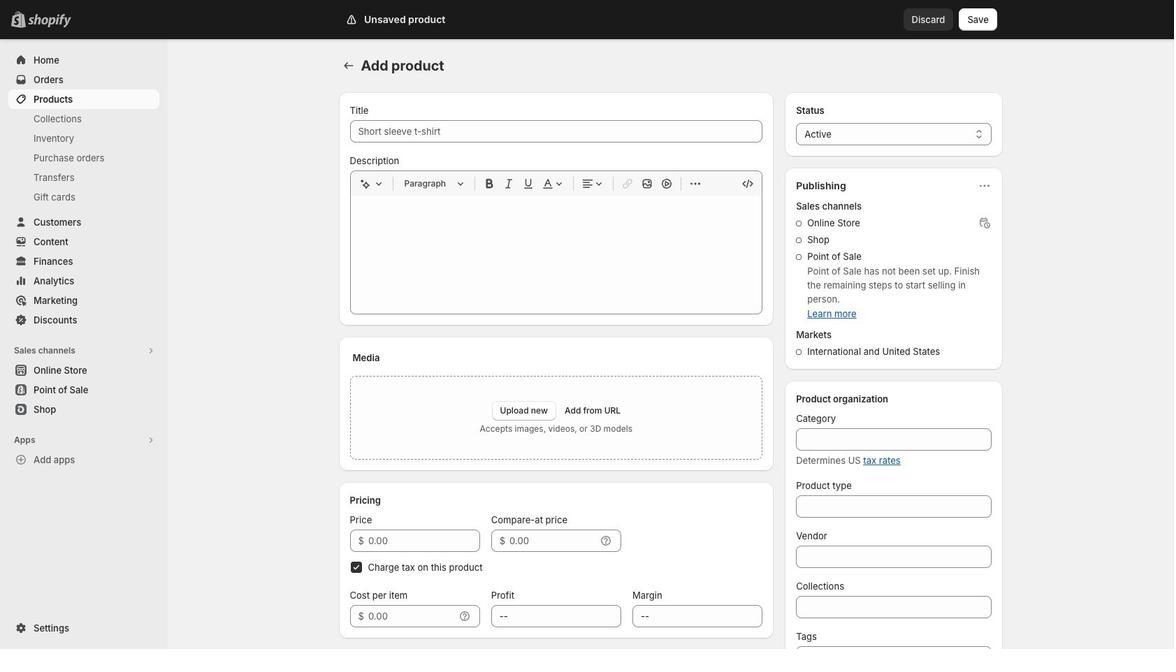 Task type: describe. For each thing, give the bounding box(es) containing it.
2   text field from the top
[[368, 606, 455, 628]]



Task type: vqa. For each thing, say whether or not it's contained in the screenshot.
  text field to the left
yes



Task type: locate. For each thing, give the bounding box(es) containing it.
  text field
[[510, 530, 597, 553]]

0 vertical spatial   text field
[[368, 530, 480, 553]]

None text field
[[797, 429, 992, 451], [797, 496, 992, 518], [797, 546, 992, 569], [797, 647, 992, 650], [797, 429, 992, 451], [797, 496, 992, 518], [797, 546, 992, 569], [797, 647, 992, 650]]

shopify image
[[31, 14, 74, 28]]

Short sleeve t-shirt text field
[[350, 120, 763, 143]]

1   text field from the top
[[368, 530, 480, 553]]

  text field
[[368, 530, 480, 553], [368, 606, 455, 628]]

1 vertical spatial   text field
[[368, 606, 455, 628]]

None text field
[[797, 597, 992, 619], [491, 606, 622, 628], [633, 606, 763, 628], [797, 597, 992, 619], [491, 606, 622, 628], [633, 606, 763, 628]]



